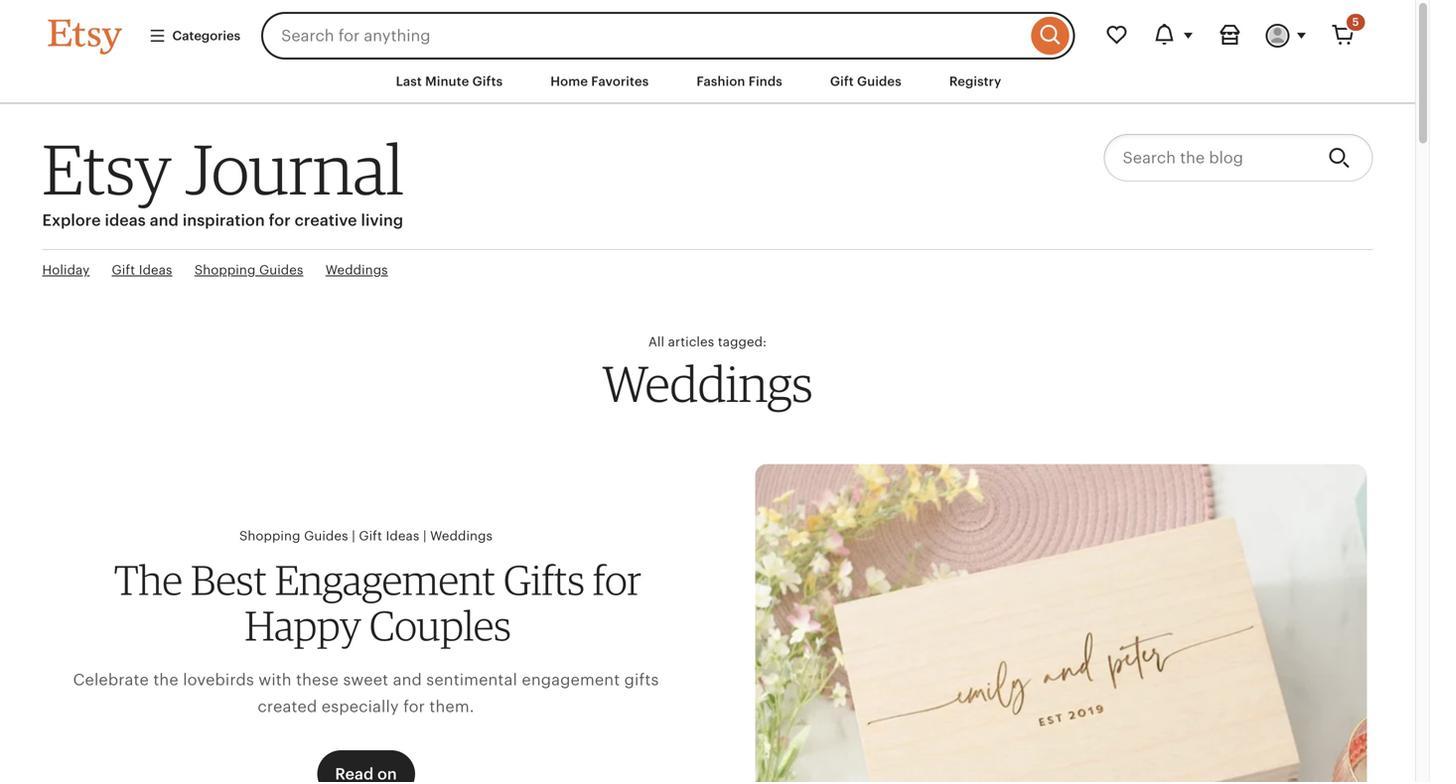 Task type: locate. For each thing, give the bounding box(es) containing it.
especially
[[322, 698, 399, 716]]

for inside the celebrate the lovebirds with these sweet and sentimental engagement gifts created especially for them.
[[403, 698, 425, 716]]

1 vertical spatial gift ideas
[[359, 529, 420, 544]]

1 horizontal spatial gift
[[359, 529, 382, 544]]

2 vertical spatial guides
[[304, 529, 348, 544]]

ideas up engagement
[[386, 529, 420, 544]]

explore
[[42, 212, 101, 230]]

with
[[259, 671, 292, 689]]

and right the ideas at the top left
[[150, 212, 179, 230]]

gift ideas link down the ideas at the top left
[[112, 261, 172, 279]]

gift guides
[[830, 74, 902, 89]]

1 horizontal spatial gifts
[[504, 555, 585, 605]]

0 vertical spatial gift
[[830, 74, 854, 89]]

1 horizontal spatial ideas
[[386, 529, 420, 544]]

etsy journal explore ideas and inspiration for creative living
[[42, 127, 404, 230]]

for
[[269, 212, 291, 230], [593, 555, 642, 605], [403, 698, 425, 716]]

0 horizontal spatial ideas
[[139, 263, 172, 278]]

5
[[1353, 16, 1359, 28]]

0 vertical spatial gift ideas
[[112, 263, 172, 278]]

1 vertical spatial weddings
[[602, 354, 813, 414]]

menu bar containing last minute gifts
[[12, 60, 1403, 104]]

weddings down living on the left top
[[326, 263, 388, 278]]

gift
[[830, 74, 854, 89], [112, 263, 135, 278], [359, 529, 382, 544]]

guides for top shopping guides link
[[259, 263, 303, 278]]

0 vertical spatial gift ideas link
[[112, 261, 172, 279]]

tagged:
[[718, 335, 767, 350]]

guides for bottom shopping guides link
[[304, 529, 348, 544]]

guides up engagement
[[304, 529, 348, 544]]

fashion finds link
[[682, 64, 797, 100]]

menu bar
[[12, 60, 1403, 104]]

and inside etsy journal explore ideas and inspiration for creative living
[[150, 212, 179, 230]]

gift ideas link up engagement
[[359, 529, 420, 544]]

last
[[396, 74, 422, 89]]

last minute gifts
[[396, 74, 503, 89]]

1 vertical spatial guides
[[259, 263, 303, 278]]

2 horizontal spatial for
[[593, 555, 642, 605]]

0 horizontal spatial gifts
[[472, 74, 503, 89]]

1 vertical spatial gift ideas link
[[359, 529, 420, 544]]

guides
[[857, 74, 902, 89], [259, 263, 303, 278], [304, 529, 348, 544]]

weddings link
[[326, 261, 388, 279], [430, 529, 493, 544]]

fashion finds
[[697, 74, 783, 89]]

shopping guides link
[[195, 261, 303, 279], [239, 529, 348, 544]]

creative
[[295, 212, 357, 230]]

gift ideas link for shopping guides
[[112, 261, 172, 279]]

shopping for top shopping guides link
[[195, 263, 256, 278]]

1 vertical spatial gifts
[[504, 555, 585, 605]]

2 vertical spatial weddings
[[430, 529, 493, 544]]

1 horizontal spatial gift ideas link
[[359, 529, 420, 544]]

weddings link up engagement
[[430, 529, 493, 544]]

0 horizontal spatial weddings link
[[326, 261, 388, 279]]

weddings for top weddings link
[[326, 263, 388, 278]]

1 horizontal spatial weddings
[[430, 529, 493, 544]]

shopping guides up best
[[239, 529, 348, 544]]

1 vertical spatial gift
[[112, 263, 135, 278]]

guides left registry
[[857, 74, 902, 89]]

all articles tagged: weddings
[[602, 335, 813, 414]]

shopping guides link down "inspiration"
[[195, 261, 303, 279]]

gift for weddings
[[359, 529, 382, 544]]

weddings
[[326, 263, 388, 278], [602, 354, 813, 414], [430, 529, 493, 544]]

weddings down articles
[[602, 354, 813, 414]]

0 vertical spatial and
[[150, 212, 179, 230]]

1 vertical spatial weddings link
[[430, 529, 493, 544]]

gift for shopping guides
[[112, 263, 135, 278]]

0 vertical spatial guides
[[857, 74, 902, 89]]

0 horizontal spatial guides
[[259, 263, 303, 278]]

guides for gift guides link at the right of page
[[857, 74, 902, 89]]

gifts
[[624, 671, 659, 689]]

2 vertical spatial for
[[403, 698, 425, 716]]

0 horizontal spatial for
[[269, 212, 291, 230]]

the
[[153, 671, 179, 689]]

and
[[150, 212, 179, 230], [393, 671, 422, 689]]

0 horizontal spatial gift ideas link
[[112, 261, 172, 279]]

1 horizontal spatial for
[[403, 698, 425, 716]]

minute
[[425, 74, 469, 89]]

2 horizontal spatial guides
[[857, 74, 902, 89]]

1 vertical spatial ideas
[[386, 529, 420, 544]]

1 vertical spatial shopping
[[239, 529, 300, 544]]

0 vertical spatial shopping
[[195, 263, 256, 278]]

lovebirds
[[183, 671, 254, 689]]

0 horizontal spatial weddings
[[326, 263, 388, 278]]

shopping guides
[[195, 263, 303, 278], [239, 529, 348, 544]]

gift right finds
[[830, 74, 854, 89]]

home favorites
[[550, 74, 649, 89]]

for inside etsy journal explore ideas and inspiration for creative living
[[269, 212, 291, 230]]

0 vertical spatial gifts
[[472, 74, 503, 89]]

fashion
[[697, 74, 745, 89]]

1 horizontal spatial and
[[393, 671, 422, 689]]

registry
[[949, 74, 1002, 89]]

shopping down "inspiration"
[[195, 263, 256, 278]]

gift down the ideas at the top left
[[112, 263, 135, 278]]

guides inside menu bar
[[857, 74, 902, 89]]

gift ideas for shopping guides
[[112, 263, 172, 278]]

1 horizontal spatial gift ideas
[[359, 529, 420, 544]]

None search field
[[261, 12, 1075, 60]]

gift ideas down the ideas at the top left
[[112, 263, 172, 278]]

2 horizontal spatial weddings
[[602, 354, 813, 414]]

holiday
[[42, 263, 90, 278]]

0 horizontal spatial gift ideas
[[112, 263, 172, 278]]

shopping
[[195, 263, 256, 278], [239, 529, 300, 544]]

1 vertical spatial and
[[393, 671, 422, 689]]

shopping guides down "inspiration"
[[195, 263, 303, 278]]

happy
[[245, 601, 361, 651]]

holiday link
[[42, 261, 90, 279]]

1 vertical spatial for
[[593, 555, 642, 605]]

gift ideas link
[[112, 261, 172, 279], [359, 529, 420, 544]]

0 horizontal spatial and
[[150, 212, 179, 230]]

1 vertical spatial shopping guides
[[239, 529, 348, 544]]

and right sweet
[[393, 671, 422, 689]]

0 vertical spatial ideas
[[139, 263, 172, 278]]

the best engagement gifts for happy couples
[[114, 555, 642, 651]]

them.
[[430, 698, 474, 716]]

ideas
[[105, 212, 146, 230]]

shopping guides for bottom shopping guides link
[[239, 529, 348, 544]]

gifts
[[472, 74, 503, 89], [504, 555, 585, 605]]

0 vertical spatial for
[[269, 212, 291, 230]]

weddings link down living on the left top
[[326, 261, 388, 279]]

0 horizontal spatial gift
[[112, 263, 135, 278]]

ideas down the ideas at the top left
[[139, 263, 172, 278]]

gift ideas link for weddings
[[359, 529, 420, 544]]

sentimental
[[426, 671, 517, 689]]

1 horizontal spatial guides
[[304, 529, 348, 544]]

2 vertical spatial gift
[[359, 529, 382, 544]]

shopping up best
[[239, 529, 300, 544]]

0 vertical spatial weddings
[[326, 263, 388, 278]]

celebrate the lovebirds with these sweet and sentimental engagement gifts created especially for them. link
[[73, 671, 659, 716]]

guides down creative
[[259, 263, 303, 278]]

gift ideas
[[112, 263, 172, 278], [359, 529, 420, 544]]

shopping guides for top shopping guides link
[[195, 263, 303, 278]]

ideas
[[139, 263, 172, 278], [386, 529, 420, 544]]

shopping guides link up best
[[239, 529, 348, 544]]

0 vertical spatial shopping guides
[[195, 263, 303, 278]]

gift ideas up engagement
[[359, 529, 420, 544]]

gift up engagement
[[359, 529, 382, 544]]

ideas for shopping guides
[[139, 263, 172, 278]]

2 horizontal spatial gift
[[830, 74, 854, 89]]

weddings up engagement
[[430, 529, 493, 544]]

the
[[114, 555, 183, 605]]

ideas for weddings
[[386, 529, 420, 544]]



Task type: vqa. For each thing, say whether or not it's contained in the screenshot.
a associated with 50.00
no



Task type: describe. For each thing, give the bounding box(es) containing it.
articles
[[668, 335, 714, 350]]

categories
[[172, 28, 240, 43]]

best
[[191, 555, 267, 605]]

engagement
[[522, 671, 620, 689]]

Search the blog text field
[[1104, 134, 1313, 182]]

celebrate the lovebirds with these sweet and sentimental engagement gifts created especially for them.
[[73, 671, 659, 716]]

1 horizontal spatial weddings link
[[430, 529, 493, 544]]

gift guides link
[[815, 64, 917, 100]]

weddings for the right weddings link
[[430, 529, 493, 544]]

registry link
[[935, 64, 1017, 100]]

categories banner
[[12, 0, 1403, 60]]

shopping for bottom shopping guides link
[[239, 529, 300, 544]]

home favorites link
[[536, 64, 664, 100]]

1 vertical spatial shopping guides link
[[239, 529, 348, 544]]

inspiration
[[183, 212, 265, 230]]

all
[[648, 335, 665, 350]]

gifts inside last minute gifts link
[[472, 74, 503, 89]]

finds
[[749, 74, 783, 89]]

created
[[258, 698, 317, 716]]

categories button
[[134, 18, 255, 54]]

for inside the best engagement gifts for happy couples
[[593, 555, 642, 605]]

0 vertical spatial shopping guides link
[[195, 261, 303, 279]]

5 link
[[1320, 12, 1367, 60]]

last minute gifts link
[[381, 64, 518, 100]]

Search for anything text field
[[261, 12, 1027, 60]]

none search field inside categories banner
[[261, 12, 1075, 60]]

and inside the celebrate the lovebirds with these sweet and sentimental engagement gifts created especially for them.
[[393, 671, 422, 689]]

couples
[[370, 601, 511, 651]]

these
[[296, 671, 339, 689]]

sweet
[[343, 671, 389, 689]]

gifts inside the best engagement gifts for happy couples
[[504, 555, 585, 605]]

living
[[361, 212, 403, 230]]

the best engagement gifts for happy couples link
[[114, 555, 642, 651]]

engagement
[[275, 555, 496, 605]]

etsy journal link
[[42, 127, 404, 211]]

0 vertical spatial weddings link
[[326, 261, 388, 279]]

journal
[[185, 127, 404, 211]]

celebrate
[[73, 671, 149, 689]]

favorites
[[591, 74, 649, 89]]

etsy
[[42, 127, 172, 211]]

gift ideas for weddings
[[359, 529, 420, 544]]

home
[[550, 74, 588, 89]]



